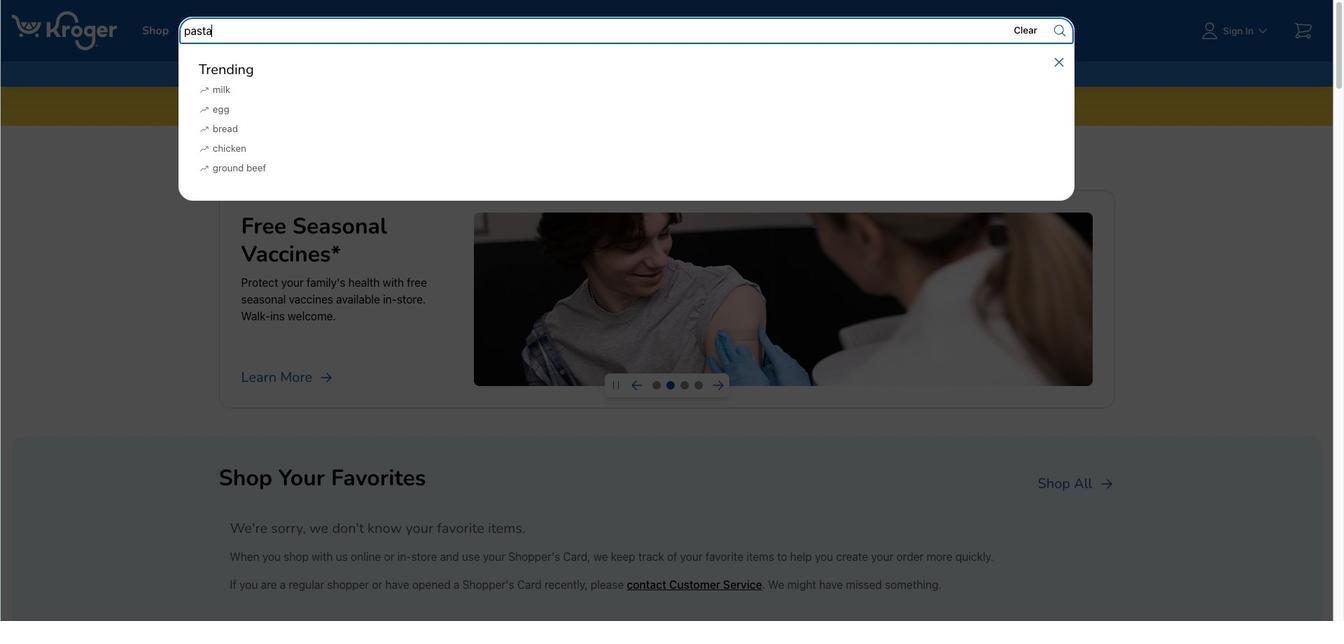 Task type: vqa. For each thing, say whether or not it's contained in the screenshot.
'Share via Email' image
no



Task type: locate. For each thing, give the bounding box(es) containing it.
kroger logo image
[[12, 11, 117, 50]]

free seasonal vaccines. protect your family's health with free seasonal vaccines available in-store. walk-ins welcome. image
[[451, 190, 1115, 409]]

search image
[[1052, 22, 1069, 39]]

Search search field
[[179, 17, 1075, 45]]

trending milk element
[[213, 84, 230, 95]]

trending items element
[[199, 62, 1048, 175]]

None search field
[[179, 0, 1075, 62]]



Task type: describe. For each thing, give the bounding box(es) containing it.
trending egg element
[[213, 104, 229, 115]]

close search box image
[[1051, 54, 1068, 71]]

slide rotator element
[[219, 190, 1115, 409]]

go to previous rotator slide image
[[628, 377, 645, 394]]

trending bread element
[[213, 123, 238, 134]]

trending chicken element
[[213, 143, 246, 154]]

go to next rotator slide image
[[710, 377, 727, 394]]

pause rotator slides image
[[607, 377, 624, 394]]

trending ground beef element
[[213, 162, 266, 174]]



